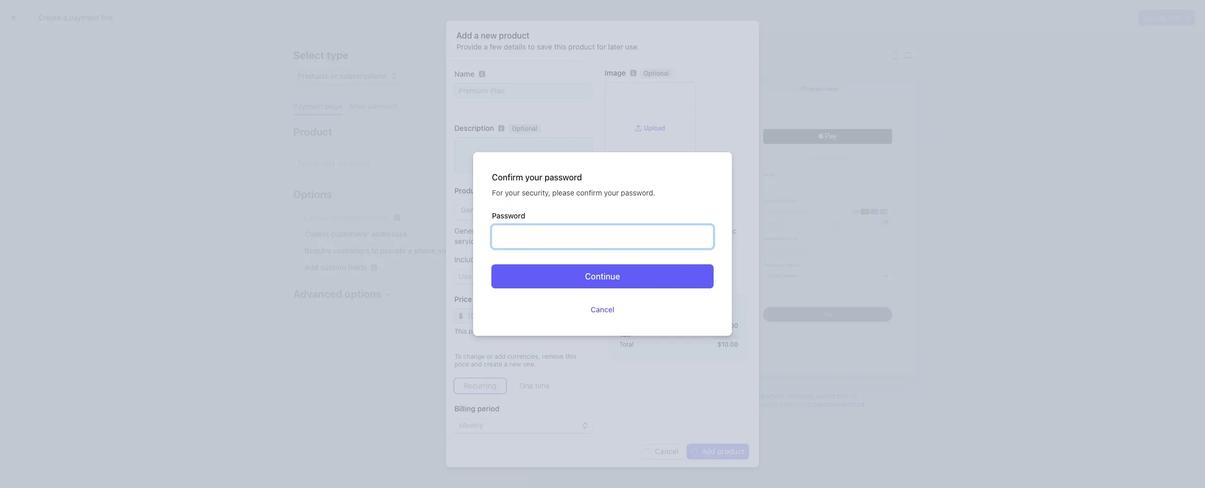Task type: vqa. For each thing, say whether or not it's contained in the screenshot.
top this
yes



Task type: locate. For each thing, give the bounding box(es) containing it.
you
[[661, 401, 672, 409]]

there
[[654, 226, 671, 235]]

1 horizontal spatial price
[[611, 257, 631, 266]]

select
[[293, 49, 324, 61]]

0 vertical spatial add
[[457, 31, 472, 40]]

0 vertical spatial to
[[611, 271, 618, 279]]

or right change on the bottom of page
[[487, 353, 493, 361]]

0 vertical spatial and
[[637, 280, 648, 287]]

add for product
[[702, 447, 715, 456]]

1 horizontal spatial for
[[597, 42, 606, 51]]

add for custom
[[305, 263, 319, 272]]

for up 'method'
[[851, 392, 859, 400]]

to for to enable a tax preview, add your
[[611, 271, 618, 279]]

your right use
[[815, 86, 824, 91]]

tax left in
[[481, 255, 491, 264]]

0 vertical spatial collect
[[305, 213, 329, 222]]

this price will not include tax.
[[454, 328, 542, 335]]

0 horizontal spatial cancel button
[[591, 305, 614, 315]]

and left 'an'
[[637, 280, 648, 287]]

enable up address
[[620, 271, 640, 279]]

payment
[[293, 102, 323, 111]]

optional right image
[[644, 69, 669, 77]]

0 horizontal spatial product
[[293, 126, 332, 138]]

provide
[[380, 246, 406, 255]]

enable inside for certain countries. you can enable more payment methods within your
[[686, 401, 706, 409]]

more inside general category for services. it should be used only when there is no more specific services category. in the european union, the default rule for…
[[691, 226, 708, 235]]

1 vertical spatial cancel
[[655, 447, 679, 456]]

include
[[454, 255, 479, 264]]

tax right active
[[679, 280, 689, 287]]

for
[[492, 188, 503, 197]]

to left change on the bottom of page
[[454, 353, 462, 361]]

type
[[327, 49, 349, 61]]

0 vertical spatial this
[[554, 42, 566, 51]]

1 vertical spatial product
[[454, 186, 482, 195]]

2 horizontal spatial for
[[851, 392, 859, 400]]

0 horizontal spatial and
[[471, 361, 482, 368]]

period
[[477, 404, 500, 413]]

to left provide on the left of the page
[[371, 246, 378, 255]]

to inside to change or add currencies, remove this price and create a new one.
[[454, 353, 462, 361]]

0 horizontal spatial add
[[305, 263, 319, 272]]

0 horizontal spatial to
[[371, 246, 378, 255]]

product
[[499, 31, 530, 40], [568, 42, 595, 51], [717, 447, 745, 456]]

product left the 'for'
[[454, 186, 482, 195]]

1 vertical spatial collect
[[305, 230, 329, 238]]

add for a
[[457, 31, 472, 40]]

services.
[[526, 226, 556, 235]]

and left create
[[471, 361, 482, 368]]

payment page
[[293, 102, 342, 111]]

optional
[[644, 69, 669, 77], [512, 125, 537, 133]]

2 vertical spatial product
[[717, 447, 745, 456]]

more inside for certain countries. you can enable more payment methods within your
[[708, 401, 723, 409]]

price
[[611, 257, 631, 266], [454, 295, 472, 304]]

this
[[554, 42, 566, 51], [566, 353, 576, 361]]

price
[[501, 255, 518, 264], [469, 328, 484, 335], [454, 361, 469, 368]]

0 vertical spatial for
[[597, 42, 606, 51]]

products or subscriptions button
[[293, 67, 401, 83]]

your inside for certain countries. you can enable more payment methods within your
[[799, 401, 812, 409]]

password
[[545, 173, 582, 182]]

can
[[674, 401, 685, 409]]

add inside button
[[702, 447, 715, 456]]

1 vertical spatial for
[[514, 226, 524, 235]]

one
[[519, 381, 533, 390]]

to
[[528, 42, 535, 51], [371, 246, 378, 255]]

certain
[[608, 401, 628, 409]]

price preview
[[611, 257, 663, 266]]

cancel
[[591, 305, 614, 314], [655, 447, 679, 456]]

1 horizontal spatial create
[[1143, 13, 1166, 22]]

the right in at the left
[[526, 237, 537, 246]]

1 vertical spatial to
[[371, 246, 378, 255]]

to inside 'payment page' tab panel
[[371, 246, 378, 255]]

0 horizontal spatial create
[[38, 13, 61, 22]]

product inside 'payment page' tab panel
[[293, 126, 332, 138]]

add inside add a new product provide a few details to save this product for later use.
[[457, 31, 472, 40]]

product down settings
[[717, 447, 745, 456]]

origin address
[[611, 271, 729, 287]]

use.
[[625, 42, 639, 51]]

this inside to change or add currencies, remove this price and create a new one.
[[566, 353, 576, 361]]

2 horizontal spatial product
[[717, 447, 745, 456]]

1 vertical spatial optional
[[512, 125, 537, 133]]

for inside general category for services. it should be used only when there is no more specific services category. in the european union, the default rule for…
[[514, 226, 524, 235]]

in
[[518, 237, 524, 246]]

None password field
[[492, 225, 713, 248]]

after
[[349, 102, 366, 111]]

2 create from the left
[[1143, 13, 1166, 22]]

add a new product provide a few details to save this product for later use.
[[457, 31, 639, 51]]

1 horizontal spatial add
[[683, 271, 695, 279]]

add
[[457, 31, 472, 40], [305, 263, 319, 272], [702, 447, 715, 456]]

for left later
[[597, 42, 606, 51]]

add inside to change or add currencies, remove this price and create a new one.
[[495, 353, 506, 361]]

to
[[611, 271, 618, 279], [454, 353, 462, 361]]

for up in at the left
[[514, 226, 524, 235]]

to up address
[[611, 271, 618, 279]]

payment inside for certain countries. you can enable more payment methods within your
[[725, 401, 750, 409]]

0 vertical spatial product
[[293, 126, 332, 138]]

or
[[331, 71, 338, 80], [487, 353, 493, 361]]

no
[[681, 226, 689, 235]]

price right in
[[501, 255, 518, 264]]

0 vertical spatial price
[[611, 257, 631, 266]]

this right "remove" at the bottom left
[[566, 353, 576, 361]]

new up few
[[481, 31, 497, 40]]

0 vertical spatial or
[[331, 71, 338, 80]]

addresses
[[372, 230, 407, 238]]

cancel down the you
[[655, 447, 679, 456]]

price up $
[[454, 295, 472, 304]]

2 the from the left
[[596, 237, 607, 246]]

collect down options
[[305, 213, 329, 222]]

1 collect from the top
[[305, 213, 329, 222]]

0 horizontal spatial optional
[[512, 125, 537, 133]]

save
[[537, 42, 552, 51]]

enable right can
[[686, 401, 706, 409]]

new left one.
[[509, 361, 521, 368]]

0 horizontal spatial the
[[526, 237, 537, 246]]

1 vertical spatial to
[[454, 353, 462, 361]]

or inside popup button
[[331, 71, 338, 80]]

security,
[[522, 188, 550, 197]]

cancel button down continue at the bottom of page
[[591, 305, 614, 315]]

for inside for certain countries. you can enable more payment methods within your
[[851, 392, 859, 400]]

cancel button down the you
[[640, 445, 683, 459]]

a inside tab panel
[[408, 246, 412, 255]]

2 vertical spatial for
[[851, 392, 859, 400]]

use your domain
[[807, 86, 839, 91]]

create for create a payment link
[[38, 13, 61, 22]]

within
[[779, 401, 797, 409]]

1 horizontal spatial and
[[637, 280, 648, 287]]

1 horizontal spatial optional
[[644, 69, 669, 77]]

1 vertical spatial new
[[509, 361, 521, 368]]

0 vertical spatial new
[[481, 31, 497, 40]]

include
[[508, 328, 529, 335]]

it
[[558, 226, 562, 235]]

price left will
[[469, 328, 484, 335]]

1 vertical spatial and
[[471, 361, 482, 368]]

in
[[493, 255, 499, 264]]

0 horizontal spatial add
[[495, 353, 506, 361]]

0 vertical spatial to
[[528, 42, 535, 51]]

0 horizontal spatial to
[[454, 353, 462, 361]]

your up registration
[[696, 271, 709, 279]]

0 horizontal spatial link
[[101, 13, 113, 22]]

0 horizontal spatial product
[[499, 31, 530, 40]]

create
[[38, 13, 61, 22], [1143, 13, 1166, 22]]

1 horizontal spatial new
[[509, 361, 521, 368]]

a
[[63, 13, 67, 22], [474, 31, 479, 40], [484, 42, 488, 51], [408, 246, 412, 255], [641, 271, 645, 279], [504, 361, 508, 368]]

upload
[[644, 124, 665, 132]]

1 horizontal spatial product
[[454, 186, 482, 195]]

1 vertical spatial this
[[566, 353, 576, 361]]

link inside button
[[1168, 13, 1180, 22]]

or right products
[[331, 71, 338, 80]]

price for price
[[454, 295, 472, 304]]

1 vertical spatial $10.00
[[718, 322, 738, 330]]

0 horizontal spatial cancel
[[591, 305, 614, 314]]

0 vertical spatial optional
[[644, 69, 669, 77]]

your
[[815, 86, 824, 91], [525, 173, 543, 182], [505, 188, 520, 197], [604, 188, 619, 197], [696, 271, 709, 279], [799, 401, 812, 409]]

payment
[[69, 13, 99, 22], [368, 102, 398, 111], [725, 401, 750, 409], [814, 401, 840, 409]]

payment link settings tab list
[[289, 98, 512, 115]]

link
[[101, 13, 113, 22], [1168, 13, 1180, 22]]

few
[[490, 42, 502, 51]]

select type
[[293, 49, 349, 61]]

0 vertical spatial price
[[501, 255, 518, 264]]

2 vertical spatial price
[[454, 361, 469, 368]]

1 vertical spatial add
[[495, 353, 506, 361]]

add left currencies,
[[495, 353, 506, 361]]

tax for product
[[484, 186, 494, 195]]

product down payment page 'button'
[[293, 126, 332, 138]]

product left later
[[568, 42, 595, 51]]

1 horizontal spatial add
[[457, 31, 472, 40]]

continue
[[585, 272, 620, 281]]

2 link from the left
[[1168, 13, 1180, 22]]

name
[[454, 69, 475, 78]]

require
[[305, 246, 331, 255]]

countries.
[[630, 401, 660, 409]]

0 horizontal spatial price
[[454, 295, 472, 304]]

add inside 'payment page' tab panel
[[305, 263, 319, 272]]

cancel button
[[591, 305, 614, 315], [640, 445, 683, 459]]

1 create from the left
[[38, 13, 61, 22]]

tax inside 'payment page' tab panel
[[331, 213, 342, 222]]

to left save
[[528, 42, 535, 51]]

price for price preview
[[611, 257, 631, 266]]

not
[[497, 328, 506, 335]]

0 vertical spatial $10.00
[[707, 303, 728, 311]]

1 horizontal spatial link
[[1168, 13, 1180, 22]]

tax
[[619, 331, 630, 339]]

collect customers' addresses
[[305, 230, 407, 238]]

tax up customers'
[[331, 213, 342, 222]]

0 vertical spatial product
[[499, 31, 530, 40]]

for your security, please confirm your password.
[[492, 188, 655, 197]]

collect for collect tax automatically
[[305, 213, 329, 222]]

remove
[[542, 353, 564, 361]]

options
[[293, 188, 332, 200]]

methods
[[752, 401, 778, 409]]

more right can
[[708, 401, 723, 409]]

the down used
[[596, 237, 607, 246]]

1 vertical spatial price
[[454, 295, 472, 304]]

0 vertical spatial cancel
[[591, 305, 614, 314]]

2 collect from the top
[[305, 230, 329, 238]]

.
[[726, 280, 728, 287]]

this inside add a new product provide a few details to save this product for later use.
[[554, 42, 566, 51]]

cancel down continue at the bottom of page
[[591, 305, 614, 314]]

1 horizontal spatial the
[[596, 237, 607, 246]]

1 horizontal spatial enable
[[686, 401, 706, 409]]

more
[[691, 226, 708, 235], [708, 401, 723, 409]]

your inside 'use your domain' button
[[815, 86, 824, 91]]

1 horizontal spatial product
[[568, 42, 595, 51]]

this
[[454, 328, 467, 335]]

create inside button
[[1143, 13, 1166, 22]]

0 horizontal spatial for
[[514, 226, 524, 235]]

category.
[[484, 237, 516, 246]]

1 horizontal spatial or
[[487, 353, 493, 361]]

1 vertical spatial more
[[708, 401, 723, 409]]

please
[[552, 188, 574, 197]]

tax left code
[[484, 186, 494, 195]]

is
[[673, 226, 679, 235]]

this right save
[[554, 42, 566, 51]]

1 vertical spatial enable
[[686, 401, 706, 409]]

1 horizontal spatial cancel
[[655, 447, 679, 456]]

1 vertical spatial or
[[487, 353, 493, 361]]

2 horizontal spatial add
[[702, 447, 715, 456]]

add up active tax registration link at the right bottom
[[683, 271, 695, 279]]

1 vertical spatial product
[[568, 42, 595, 51]]

1 horizontal spatial cancel button
[[640, 445, 683, 459]]

0 horizontal spatial or
[[331, 71, 338, 80]]

and
[[637, 280, 648, 287], [471, 361, 482, 368]]

1 horizontal spatial to
[[611, 271, 618, 279]]

products
[[297, 71, 329, 80]]

1 vertical spatial add
[[305, 263, 319, 272]]

code
[[496, 186, 513, 195]]

optional up confirm your password
[[512, 125, 537, 133]]

provide
[[457, 42, 482, 51]]

1 horizontal spatial to
[[528, 42, 535, 51]]

0 horizontal spatial new
[[481, 31, 497, 40]]

collect up require
[[305, 230, 329, 238]]

registration
[[690, 280, 726, 287]]

1 the from the left
[[526, 237, 537, 246]]

product up details
[[499, 31, 530, 40]]

0 horizontal spatial enable
[[620, 271, 640, 279]]

confirm your password
[[492, 173, 582, 182]]

more right no
[[691, 226, 708, 235]]

and inside to change or add currencies, remove this price and create a new one.
[[471, 361, 482, 368]]

price up recurring
[[454, 361, 469, 368]]

0 vertical spatial more
[[691, 226, 708, 235]]

fields
[[348, 263, 367, 272]]

subscriptions
[[340, 71, 386, 80]]

product
[[293, 126, 332, 138], [454, 186, 482, 195]]

2 vertical spatial add
[[702, 447, 715, 456]]

price down default
[[611, 257, 631, 266]]

your down automatic currency conversion link
[[799, 401, 812, 409]]



Task type: describe. For each thing, give the bounding box(es) containing it.
only
[[618, 226, 632, 235]]

collect for collect customers' addresses
[[305, 230, 329, 238]]

details
[[504, 42, 526, 51]]

rule
[[635, 237, 647, 246]]

0 vertical spatial add
[[683, 271, 695, 279]]

origin
[[711, 271, 729, 279]]

image
[[605, 68, 626, 77]]

default
[[609, 237, 633, 246]]

confirm
[[492, 173, 523, 182]]

later
[[608, 42, 623, 51]]

new inside add a new product provide a few details to save this product for later use.
[[481, 31, 497, 40]]

to inside add a new product provide a few details to save this product for later use.
[[528, 42, 535, 51]]

active tax registration link
[[659, 280, 726, 287]]

a inside to change or add currencies, remove this price and create a new one.
[[504, 361, 508, 368]]

to for to change or add currencies, remove this price and create a new one.
[[454, 353, 462, 361]]

add custom fields
[[305, 263, 367, 272]]

be
[[589, 226, 597, 235]]

currency
[[788, 392, 814, 400]]

automatic currency conversion
[[756, 392, 849, 400]]

advanced
[[293, 288, 342, 300]]

products or subscriptions
[[297, 71, 386, 80]]

or inside to change or add currencies, remove this price and create a new one.
[[487, 353, 493, 361]]

your right the 'for'
[[505, 188, 520, 197]]

2 vertical spatial $10.00
[[718, 341, 738, 349]]

when
[[634, 226, 652, 235]]

an
[[650, 280, 657, 287]]

specific
[[710, 226, 737, 235]]

to change or add currencies, remove this price and create a new one.
[[454, 353, 576, 368]]

for inside add a new product provide a few details to save this product for later use.
[[597, 42, 606, 51]]

tax for collect
[[331, 213, 342, 222]]

create link
[[1143, 13, 1180, 22]]

currencies,
[[507, 353, 540, 361]]

one time
[[519, 381, 550, 390]]

create a payment link
[[38, 13, 113, 22]]

time
[[535, 381, 550, 390]]

european
[[539, 237, 571, 246]]

tax for include
[[481, 255, 491, 264]]

upload button
[[635, 124, 665, 132]]

price inside to change or add currencies, remove this price and create a new one.
[[454, 361, 469, 368]]

tax up 'an'
[[646, 271, 655, 279]]

1 link from the left
[[101, 13, 113, 22]]

general category for services. it should be used only when there is no more specific services category. in the european union, the default rule for…
[[454, 226, 737, 246]]

one.
[[523, 361, 536, 368]]

0 vertical spatial cancel button
[[591, 305, 614, 315]]

optional for image
[[644, 69, 669, 77]]

after payment button
[[345, 98, 404, 115]]

tax.
[[531, 328, 542, 335]]

payment page button
[[289, 98, 349, 115]]

address
[[611, 280, 636, 287]]

use
[[807, 86, 814, 91]]

to enable a tax preview, add your
[[611, 271, 711, 279]]

$
[[459, 311, 463, 320]]

automatically
[[344, 213, 390, 222]]

require customers to provide a phone number
[[305, 246, 464, 255]]

domain
[[825, 86, 839, 91]]

password.
[[621, 188, 655, 197]]

password
[[492, 211, 525, 220]]

add product
[[702, 447, 745, 456]]

and an active tax registration .
[[636, 280, 728, 287]]

create for create link
[[1143, 13, 1166, 22]]

for certain countries. you can enable more payment methods within your
[[608, 392, 859, 409]]

number
[[438, 246, 464, 255]]

used
[[599, 226, 616, 235]]

total
[[619, 341, 634, 349]]

payment inside "button"
[[368, 102, 398, 111]]

customers'
[[331, 230, 370, 238]]

product inside add product button
[[717, 447, 745, 456]]

0 vertical spatial enable
[[620, 271, 640, 279]]

confirm
[[576, 188, 602, 197]]

product for product
[[293, 126, 332, 138]]

category
[[483, 226, 512, 235]]

your right confirm
[[604, 188, 619, 197]]

settings
[[723, 409, 748, 417]]

services
[[454, 237, 482, 246]]

will
[[485, 328, 495, 335]]

method
[[841, 401, 865, 409]]

active
[[659, 280, 678, 287]]

page
[[325, 102, 342, 111]]

advanced options
[[293, 288, 382, 300]]

include tax in price
[[454, 255, 518, 264]]

new inside to change or add currencies, remove this price and create a new one.
[[509, 361, 521, 368]]

payment method settings
[[723, 401, 865, 417]]

options
[[345, 288, 382, 300]]

payment method settings link
[[723, 401, 865, 417]]

custom
[[320, 263, 346, 272]]

continue button
[[492, 265, 713, 288]]

change
[[463, 353, 485, 361]]

should
[[564, 226, 587, 235]]

optional for description
[[512, 125, 537, 133]]

product tax code
[[454, 186, 513, 195]]

automatic currency conversion link
[[756, 392, 849, 400]]

payment inside payment method settings
[[814, 401, 840, 409]]

1 vertical spatial price
[[469, 328, 484, 335]]

create link button
[[1139, 10, 1195, 25]]

1 vertical spatial cancel button
[[640, 445, 683, 459]]

your up security,
[[525, 173, 543, 182]]

payment page tab panel
[[285, 115, 512, 316]]

preview
[[633, 257, 663, 266]]

product for product tax code
[[454, 186, 482, 195]]

conversion
[[816, 392, 849, 400]]

$ button
[[454, 309, 463, 323]]



